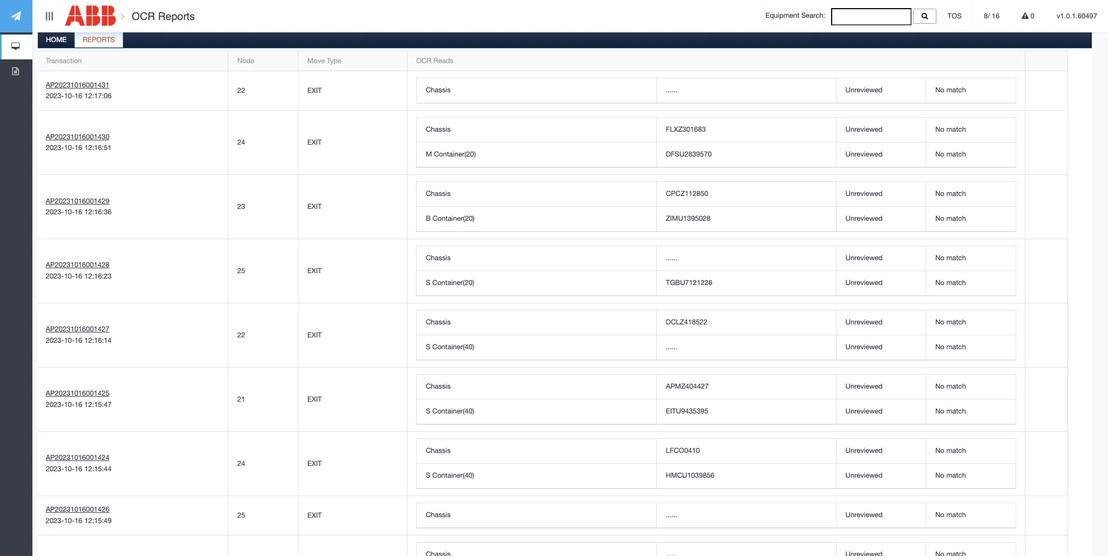 Task type: describe. For each thing, give the bounding box(es) containing it.
match for dclz418522 cell
[[947, 318, 966, 326]]

unreviewed for cpcz112850 cell
[[846, 190, 883, 198]]

flxz301683 cell
[[656, 118, 836, 143]]

ocr reports
[[129, 10, 195, 22]]

ocr for ocr reports
[[132, 10, 155, 22]]

match for flxz301683 cell
[[947, 125, 966, 134]]

no for lfco0410 cell
[[936, 447, 945, 455]]

chassis for hmcu1039856
[[426, 447, 451, 455]]

25 for 2023-10-16 12:16:23
[[237, 267, 245, 275]]

bars image
[[44, 12, 54, 20]]

...... for chassis cell associated with tgbu7121226
[[666, 254, 678, 262]]

no match for flxz301683 cell
[[936, 125, 966, 134]]

12:15:49
[[84, 517, 112, 525]]

match for eitu9435395 "cell"
[[947, 407, 966, 415]]

cell containing ap20231016001424
[[37, 432, 228, 496]]

s container(40) for 22
[[426, 343, 474, 351]]

0 button
[[1011, 0, 1046, 32]]

ap20231016001428 2023-10-16 12:16:23
[[46, 261, 112, 280]]

25 cell for 12:16:23
[[228, 239, 298, 304]]

exit for 2023-10-16 12:16:36
[[307, 202, 322, 210]]

8 chassis cell from the top
[[417, 503, 656, 528]]

10- for 12:16:14
[[64, 336, 75, 345]]

10- for 12:17:06
[[64, 92, 75, 100]]

12:16:14
[[84, 336, 112, 345]]

10- for 12:15:44
[[64, 465, 75, 473]]

row group for ap20231016001424 2023-10-16 12:15:44
[[417, 439, 1016, 489]]

exit cell for 2023-10-16 12:15:47
[[298, 368, 407, 432]]

tos
[[948, 12, 962, 20]]

chassis cell for tgbu7121226
[[417, 246, 656, 271]]

unreviewed for 3rd ...... cell from the bottom
[[846, 254, 883, 262]]

cpcz112850
[[666, 190, 708, 198]]

exit cell for 2023-10-16 12:16:36
[[298, 175, 407, 239]]

s for 21
[[426, 407, 430, 415]]

grid containing transaction
[[37, 51, 1068, 556]]

s container(40) for 24
[[426, 471, 474, 480]]

apmz404427
[[666, 382, 709, 390]]

no match for lfco0410 cell
[[936, 447, 966, 455]]

no match cell for unreviewed cell for 1st ...... cell from the bottom of the page
[[926, 503, 1016, 528]]

zimu1395028
[[666, 215, 711, 223]]

row group containing ap20231016001431
[[37, 71, 1068, 556]]

unreviewed cell for "hmcu1039856" cell on the right bottom of the page
[[836, 464, 926, 489]]

s container(40) for 21
[[426, 407, 474, 415]]

chassis cell for dfsu2839570
[[417, 118, 656, 143]]

no match cell for unreviewed cell for eitu9435395 "cell"
[[926, 400, 1016, 424]]

container(20) for m container(20)
[[434, 150, 476, 158]]

eitu9435395 cell
[[656, 400, 836, 424]]

hmcu1039856 cell
[[656, 464, 836, 489]]

24 for 2023-10-16 12:15:44
[[237, 459, 245, 467]]

no match for apmz404427 cell
[[936, 382, 966, 390]]

match for zimu1395028 cell
[[947, 215, 966, 223]]

unreviewed for zimu1395028 cell
[[846, 215, 883, 223]]

reports link
[[75, 30, 123, 51]]

no match cell for unreviewed cell related to "hmcu1039856" cell on the right bottom of the page
[[926, 464, 1016, 489]]

no match cell for unreviewed cell corresponding to apmz404427 cell
[[926, 375, 1016, 400]]

home
[[46, 36, 67, 44]]

2023- for 2023-10-16 12:16:23
[[46, 272, 64, 280]]

match for tgbu7121226 cell
[[947, 279, 966, 287]]

unreviewed cell for cpcz112850 cell
[[836, 182, 926, 207]]

12:15:47
[[84, 401, 112, 409]]

no for 1st ...... cell from the bottom of the page
[[936, 511, 945, 519]]

2 ...... cell from the top
[[656, 246, 836, 271]]

2023- for 2023-10-16 12:15:47
[[46, 401, 64, 409]]

2023- for 2023-10-16 12:16:51
[[46, 144, 64, 152]]

no match for dfsu2839570 "cell"
[[936, 150, 966, 158]]

8 chassis from the top
[[426, 511, 451, 519]]

unreviewed cell for dclz418522 cell
[[836, 311, 926, 335]]

flxz301683
[[666, 125, 706, 134]]

no for apmz404427 cell
[[936, 382, 945, 390]]

no match for dclz418522 cell
[[936, 318, 966, 326]]

no for cpcz112850 cell
[[936, 190, 945, 198]]

22 cell for 12:16:14
[[228, 304, 298, 368]]

move type
[[307, 57, 342, 65]]

16 for ap20231016001424 2023-10-16 12:15:44
[[75, 465, 82, 473]]

chassis cell for ......
[[417, 311, 656, 335]]

1 horizontal spatial reports
[[158, 10, 195, 22]]

ap20231016001429
[[46, 197, 109, 205]]

no match for 2nd ...... cell from the bottom
[[936, 343, 966, 351]]

unreviewed for eitu9435395 "cell"
[[846, 407, 883, 415]]

unreviewed cell for dfsu2839570 "cell"
[[836, 143, 926, 167]]

unreviewed cell for zimu1395028 cell
[[836, 207, 926, 232]]

dclz418522 cell
[[656, 311, 836, 335]]

exit for 2023-10-16 12:15:47
[[307, 395, 322, 403]]

row containing transaction
[[37, 51, 1068, 71]]

chassis for zimu1395028
[[426, 190, 451, 198]]

no match cell for unreviewed cell associated with 3rd ...... cell from the bottom
[[926, 246, 1016, 271]]

unreviewed for dclz418522 cell
[[846, 318, 883, 326]]

12:16:51
[[84, 144, 112, 152]]

cpcz112850 cell
[[656, 182, 836, 207]]

23
[[237, 202, 245, 210]]

row containing ap20231016001426
[[37, 496, 1068, 536]]

equipment search:
[[766, 11, 831, 20]]

no for dfsu2839570 "cell"
[[936, 150, 945, 158]]

lfco0410 cell
[[656, 439, 836, 464]]

type
[[327, 57, 342, 65]]

match for fourth ...... cell from the bottom of the page
[[947, 86, 966, 94]]

3 ...... cell from the top
[[656, 335, 836, 360]]

no match for tgbu7121226 cell
[[936, 279, 966, 287]]

b container(20) cell
[[417, 207, 656, 232]]

row group for ap20231016001427 2023-10-16 12:16:14
[[417, 311, 1016, 360]]

21 cell
[[228, 368, 298, 432]]

21
[[237, 395, 245, 403]]

16 for ap20231016001431 2023-10-16 12:17:06
[[75, 92, 82, 100]]

search image
[[922, 12, 928, 19]]

match for lfco0410 cell
[[947, 447, 966, 455]]

m
[[426, 150, 432, 158]]

exit for 2023-10-16 12:17:06
[[307, 86, 322, 94]]

match for "hmcu1039856" cell on the right bottom of the page
[[947, 471, 966, 480]]

no for 3rd ...... cell from the bottom
[[936, 254, 945, 262]]

ap20231016001429 2023-10-16 12:16:36
[[46, 197, 112, 216]]

...... for first chassis cell
[[666, 86, 678, 94]]

dfsu2839570
[[666, 150, 712, 158]]

2023- for 2023-10-16 12:16:14
[[46, 336, 64, 345]]

ap20231016001430 2023-10-16 12:16:51
[[46, 133, 112, 152]]

25 for 2023-10-16 12:15:49
[[237, 511, 245, 519]]

no match cell for unreviewed cell associated with cpcz112850 cell
[[926, 182, 1016, 207]]

match for 3rd ...... cell from the bottom
[[947, 254, 966, 262]]

unreviewed for fourth ...... cell from the bottom of the page
[[846, 86, 883, 94]]

16 for ap20231016001426 2023-10-16 12:15:49
[[75, 517, 82, 525]]

transaction
[[46, 57, 82, 65]]

tos button
[[937, 0, 973, 32]]

ap20231016001424 2023-10-16 12:15:44
[[46, 454, 112, 473]]

...... for s container(40) cell corresponding to ......
[[666, 343, 678, 351]]

unreviewed for 2nd ...... cell from the bottom
[[846, 343, 883, 351]]



Task type: locate. For each thing, give the bounding box(es) containing it.
chassis cell for eitu9435395
[[417, 375, 656, 400]]

7 no from the top
[[936, 279, 945, 287]]

4 ...... from the top
[[666, 511, 678, 519]]

reads
[[434, 57, 454, 65]]

14 unreviewed from the top
[[846, 511, 883, 519]]

6 chassis from the top
[[426, 382, 451, 390]]

24 cell
[[228, 111, 298, 175], [228, 432, 298, 496]]

...... cell
[[656, 78, 836, 103], [656, 246, 836, 271], [656, 335, 836, 360], [656, 503, 836, 528]]

no match for eitu9435395 "cell"
[[936, 407, 966, 415]]

...... cell down zimu1395028 cell
[[656, 246, 836, 271]]

row containing b container(20)
[[417, 207, 1016, 232]]

2 vertical spatial container(40)
[[432, 471, 474, 480]]

5 no from the top
[[936, 215, 945, 223]]

s container(20) cell
[[417, 271, 656, 296]]

6 exit cell from the top
[[298, 368, 407, 432]]

6 chassis cell from the top
[[417, 375, 656, 400]]

b container(20)
[[426, 215, 475, 223]]

7 no match from the top
[[936, 279, 966, 287]]

7 no match cell from the top
[[926, 271, 1016, 296]]

chassis
[[426, 86, 451, 94], [426, 125, 451, 134], [426, 190, 451, 198], [426, 254, 451, 262], [426, 318, 451, 326], [426, 382, 451, 390], [426, 447, 451, 455], [426, 511, 451, 519]]

exit for 2023-10-16 12:16:14
[[307, 331, 322, 339]]

exit for 2023-10-16 12:15:49
[[307, 511, 322, 519]]

cell containing ap20231016001426
[[37, 496, 228, 536]]

2 no match from the top
[[936, 125, 966, 134]]

no for dclz418522 cell
[[936, 318, 945, 326]]

10- down ap20231016001426
[[64, 517, 75, 525]]

3 chassis from the top
[[426, 190, 451, 198]]

10- inside ap20231016001431 2023-10-16 12:17:06
[[64, 92, 75, 100]]

2 25 from the top
[[237, 511, 245, 519]]

2 exit cell from the top
[[298, 111, 407, 175]]

4 chassis cell from the top
[[417, 246, 656, 271]]

no match cell for tgbu7121226 cell unreviewed cell
[[926, 271, 1016, 296]]

1 vertical spatial ocr
[[416, 57, 432, 65]]

row containing ap20231016001431
[[37, 71, 1068, 111]]

8 10- from the top
[[64, 517, 75, 525]]

3 unreviewed from the top
[[846, 150, 883, 158]]

2023- inside ap20231016001430 2023-10-16 12:16:51
[[46, 144, 64, 152]]

warning image
[[1022, 12, 1029, 19]]

chassis for eitu9435395
[[426, 382, 451, 390]]

cell containing ap20231016001425
[[37, 368, 228, 432]]

cell containing ap20231016001431
[[37, 71, 228, 111]]

dclz418522
[[666, 318, 708, 326]]

unreviewed for apmz404427 cell
[[846, 382, 883, 390]]

no match for 3rd ...... cell from the bottom
[[936, 254, 966, 262]]

no match cell for unreviewed cell related to flxz301683 cell
[[926, 118, 1016, 143]]

16 down ap20231016001425
[[75, 401, 82, 409]]

1 s container(40) cell from the top
[[417, 335, 656, 360]]

10- for 12:15:47
[[64, 401, 75, 409]]

16 inside ap20231016001425 2023-10-16 12:15:47
[[75, 401, 82, 409]]

16 inside ap20231016001427 2023-10-16 12:16:14
[[75, 336, 82, 345]]

hmcu1039856
[[666, 471, 715, 480]]

1 vertical spatial container(20)
[[433, 215, 475, 223]]

6 unreviewed from the top
[[846, 254, 883, 262]]

grid
[[37, 51, 1068, 556]]

5 2023- from the top
[[46, 336, 64, 345]]

2 vertical spatial s container(40)
[[426, 471, 474, 480]]

1 exit cell from the top
[[298, 71, 407, 111]]

...... down dclz418522
[[666, 343, 678, 351]]

11 unreviewed cell from the top
[[836, 400, 926, 424]]

12:15:44
[[84, 465, 112, 473]]

0
[[1029, 12, 1035, 20]]

container(40)
[[432, 343, 474, 351], [432, 407, 474, 415], [432, 471, 474, 480]]

no
[[936, 86, 945, 94], [936, 125, 945, 134], [936, 150, 945, 158], [936, 190, 945, 198], [936, 215, 945, 223], [936, 254, 945, 262], [936, 279, 945, 287], [936, 318, 945, 326], [936, 343, 945, 351], [936, 382, 945, 390], [936, 407, 945, 415], [936, 447, 945, 455], [936, 471, 945, 480], [936, 511, 945, 519]]

8/ 16
[[984, 12, 1000, 20]]

2 10- from the top
[[64, 144, 75, 152]]

no match cell for unreviewed cell corresponding to 2nd ...... cell from the bottom
[[926, 335, 1016, 360]]

row
[[37, 51, 1068, 71], [37, 71, 1068, 111], [417, 78, 1016, 103], [37, 111, 1068, 175], [417, 118, 1016, 143], [417, 143, 1016, 167], [37, 175, 1068, 239], [417, 182, 1016, 207], [417, 207, 1016, 232], [37, 239, 1068, 304], [417, 246, 1016, 271], [417, 271, 1016, 296], [37, 304, 1068, 368], [417, 311, 1016, 335], [417, 335, 1016, 360], [37, 368, 1068, 432], [417, 375, 1016, 400], [417, 400, 1016, 424], [37, 432, 1068, 496], [417, 439, 1016, 464], [417, 464, 1016, 489], [37, 496, 1068, 536], [417, 503, 1016, 528], [37, 536, 1068, 556], [417, 543, 1016, 556]]

no match cell for dfsu2839570 "cell" unreviewed cell
[[926, 143, 1016, 167]]

12:16:36
[[84, 208, 112, 216]]

3 no match from the top
[[936, 150, 966, 158]]

7 chassis from the top
[[426, 447, 451, 455]]

10- inside ap20231016001426 2023-10-16 12:15:49
[[64, 517, 75, 525]]

s container(40) cell
[[417, 335, 656, 360], [417, 400, 656, 424], [417, 464, 656, 489]]

9 match from the top
[[947, 343, 966, 351]]

zimu1395028 cell
[[656, 207, 836, 232]]

2 25 cell from the top
[[228, 496, 298, 536]]

10-
[[64, 92, 75, 100], [64, 144, 75, 152], [64, 208, 75, 216], [64, 272, 75, 280], [64, 336, 75, 345], [64, 401, 75, 409], [64, 465, 75, 473], [64, 517, 75, 525]]

16 inside ap20231016001430 2023-10-16 12:16:51
[[75, 144, 82, 152]]

8 no match cell from the top
[[926, 311, 1016, 335]]

4 10- from the top
[[64, 272, 75, 280]]

dfsu2839570 cell
[[656, 143, 836, 167]]

eitu9435395
[[666, 407, 709, 415]]

no for flxz301683 cell
[[936, 125, 945, 134]]

unreviewed for "hmcu1039856" cell on the right bottom of the page
[[846, 471, 883, 480]]

unreviewed
[[846, 86, 883, 94], [846, 125, 883, 134], [846, 150, 883, 158], [846, 190, 883, 198], [846, 215, 883, 223], [846, 254, 883, 262], [846, 279, 883, 287], [846, 318, 883, 326], [846, 343, 883, 351], [846, 382, 883, 390], [846, 407, 883, 415], [846, 447, 883, 455], [846, 471, 883, 480], [846, 511, 883, 519]]

0 vertical spatial 22 cell
[[228, 71, 298, 111]]

10- down ap20231016001431
[[64, 92, 75, 100]]

16 down ap20231016001431
[[75, 92, 82, 100]]

unreviewed for dfsu2839570 "cell"
[[846, 150, 883, 158]]

10- inside ap20231016001428 2023-10-16 12:16:23
[[64, 272, 75, 280]]

......
[[666, 86, 678, 94], [666, 254, 678, 262], [666, 343, 678, 351], [666, 511, 678, 519]]

ap20231016001424
[[46, 454, 109, 462]]

10 unreviewed from the top
[[846, 382, 883, 390]]

container(40) for 21
[[432, 407, 474, 415]]

16 down ap20231016001427
[[75, 336, 82, 345]]

match for 1st ...... cell from the bottom of the page
[[947, 511, 966, 519]]

ap20231016001425
[[46, 389, 109, 398]]

5 chassis cell from the top
[[417, 311, 656, 335]]

10- inside ap20231016001425 2023-10-16 12:15:47
[[64, 401, 75, 409]]

2023- inside ap20231016001429 2023-10-16 12:16:36
[[46, 208, 64, 216]]

16 down ap20231016001429 at the top left
[[75, 208, 82, 216]]

cell containing ap20231016001430
[[37, 111, 228, 175]]

2023- inside ap20231016001431 2023-10-16 12:17:06
[[46, 92, 64, 100]]

2023- for 2023-10-16 12:15:44
[[46, 465, 64, 473]]

unreviewed cell for 3rd ...... cell from the bottom
[[836, 246, 926, 271]]

1 no match cell from the top
[[926, 78, 1016, 103]]

navigation
[[0, 0, 32, 84]]

chassis cell for zimu1395028
[[417, 182, 656, 207]]

reports
[[158, 10, 195, 22], [83, 36, 115, 44]]

0 vertical spatial 24 cell
[[228, 111, 298, 175]]

container(40) for 22
[[432, 343, 474, 351]]

8/
[[984, 12, 990, 20]]

0 vertical spatial 22
[[237, 86, 245, 94]]

6 no match cell from the top
[[926, 246, 1016, 271]]

1 ...... from the top
[[666, 86, 678, 94]]

2023- down ap20231016001428
[[46, 272, 64, 280]]

8 no match from the top
[[936, 318, 966, 326]]

12 match from the top
[[947, 447, 966, 455]]

16 down ap20231016001424
[[75, 465, 82, 473]]

no match cell for unreviewed cell for zimu1395028 cell
[[926, 207, 1016, 232]]

8 2023- from the top
[[46, 517, 64, 525]]

5 exit from the top
[[307, 331, 322, 339]]

node
[[237, 57, 254, 65]]

match for 2nd ...... cell from the bottom
[[947, 343, 966, 351]]

row group
[[37, 71, 1068, 556], [417, 118, 1016, 167], [417, 182, 1016, 232], [417, 246, 1016, 296], [417, 311, 1016, 360], [417, 375, 1016, 424], [417, 439, 1016, 489]]

5 chassis from the top
[[426, 318, 451, 326]]

3 chassis cell from the top
[[417, 182, 656, 207]]

s container(40) cell for eitu9435395
[[417, 400, 656, 424]]

1 vertical spatial 25 cell
[[228, 496, 298, 536]]

no for zimu1395028 cell
[[936, 215, 945, 223]]

10- inside ap20231016001427 2023-10-16 12:16:14
[[64, 336, 75, 345]]

chassis for dfsu2839570
[[426, 125, 451, 134]]

2 match from the top
[[947, 125, 966, 134]]

16 right 8/
[[992, 12, 1000, 20]]

...... up "flxz301683"
[[666, 86, 678, 94]]

ap20231016001426 2023-10-16 12:15:49
[[46, 505, 112, 525]]

match for cpcz112850 cell
[[947, 190, 966, 198]]

4 ...... cell from the top
[[656, 503, 836, 528]]

22 for 2023-10-16 12:17:06
[[237, 86, 245, 94]]

ocr inside row
[[416, 57, 432, 65]]

ap20231016001427
[[46, 325, 109, 333]]

1 ...... cell from the top
[[656, 78, 836, 103]]

tab list
[[36, 30, 1092, 556]]

no for fourth ...... cell from the bottom of the page
[[936, 86, 945, 94]]

unreviewed for flxz301683 cell
[[846, 125, 883, 134]]

no match
[[936, 86, 966, 94], [936, 125, 966, 134], [936, 150, 966, 158], [936, 190, 966, 198], [936, 215, 966, 223], [936, 254, 966, 262], [936, 279, 966, 287], [936, 318, 966, 326], [936, 343, 966, 351], [936, 382, 966, 390], [936, 407, 966, 415], [936, 447, 966, 455], [936, 471, 966, 480], [936, 511, 966, 519]]

home link
[[38, 30, 74, 51]]

24 cell for 12:16:51
[[228, 111, 298, 175]]

10- down ap20231016001427
[[64, 336, 75, 345]]

2023- down ap20231016001427
[[46, 336, 64, 345]]

row group for ap20231016001428 2023-10-16 12:16:23
[[417, 246, 1016, 296]]

None field
[[831, 8, 912, 25]]

24
[[237, 138, 245, 146], [237, 459, 245, 467]]

0 vertical spatial reports
[[158, 10, 195, 22]]

16 inside "dropdown button"
[[992, 12, 1000, 20]]

9 unreviewed from the top
[[846, 343, 883, 351]]

chassis cell
[[417, 78, 656, 103], [417, 118, 656, 143], [417, 182, 656, 207], [417, 246, 656, 271], [417, 311, 656, 335], [417, 375, 656, 400], [417, 439, 656, 464], [417, 503, 656, 528]]

13 unreviewed cell from the top
[[836, 464, 926, 489]]

exit cell
[[298, 71, 407, 111], [298, 111, 407, 175], [298, 175, 407, 239], [298, 239, 407, 304], [298, 304, 407, 368], [298, 368, 407, 432], [298, 432, 407, 496], [298, 496, 407, 536]]

2023- for 2023-10-16 12:17:06
[[46, 92, 64, 100]]

2023-
[[46, 92, 64, 100], [46, 144, 64, 152], [46, 208, 64, 216], [46, 272, 64, 280], [46, 336, 64, 345], [46, 401, 64, 409], [46, 465, 64, 473], [46, 517, 64, 525]]

2023- down ap20231016001431
[[46, 92, 64, 100]]

no for 2nd ...... cell from the bottom
[[936, 343, 945, 351]]

container(20)
[[434, 150, 476, 158], [433, 215, 475, 223], [432, 279, 474, 287]]

unreviewed for lfco0410 cell
[[846, 447, 883, 455]]

0 vertical spatial 25 cell
[[228, 239, 298, 304]]

7 exit from the top
[[307, 459, 322, 467]]

2023- inside ap20231016001426 2023-10-16 12:15:49
[[46, 517, 64, 525]]

2023- inside ap20231016001425 2023-10-16 12:15:47
[[46, 401, 64, 409]]

match
[[947, 86, 966, 94], [947, 125, 966, 134], [947, 150, 966, 158], [947, 190, 966, 198], [947, 215, 966, 223], [947, 254, 966, 262], [947, 279, 966, 287], [947, 318, 966, 326], [947, 343, 966, 351], [947, 382, 966, 390], [947, 407, 966, 415], [947, 447, 966, 455], [947, 471, 966, 480], [947, 511, 966, 519]]

row containing m container(20)
[[417, 143, 1016, 167]]

0 vertical spatial s container(40) cell
[[417, 335, 656, 360]]

v1.0.1.60497
[[1057, 12, 1097, 20]]

10- down ap20231016001430
[[64, 144, 75, 152]]

2 24 cell from the top
[[228, 432, 298, 496]]

2023- for 2023-10-16 12:16:36
[[46, 208, 64, 216]]

16 inside ap20231016001426 2023-10-16 12:15:49
[[75, 517, 82, 525]]

3 10- from the top
[[64, 208, 75, 216]]

ocr for ocr reads
[[416, 57, 432, 65]]

8 match from the top
[[947, 318, 966, 326]]

6 no from the top
[[936, 254, 945, 262]]

10- inside ap20231016001429 2023-10-16 12:16:36
[[64, 208, 75, 216]]

16 inside ap20231016001431 2023-10-16 12:17:06
[[75, 92, 82, 100]]

16 inside ap20231016001428 2023-10-16 12:16:23
[[75, 272, 82, 280]]

2 vertical spatial s container(40) cell
[[417, 464, 656, 489]]

s for 24
[[426, 471, 430, 480]]

row containing s container(20)
[[417, 271, 1016, 296]]

0 horizontal spatial ocr
[[132, 10, 155, 22]]

0 vertical spatial 24
[[237, 138, 245, 146]]

14 no match from the top
[[936, 511, 966, 519]]

3 unreviewed cell from the top
[[836, 143, 926, 167]]

2023- down ap20231016001426
[[46, 517, 64, 525]]

0 vertical spatial container(40)
[[432, 343, 474, 351]]

1 vertical spatial container(40)
[[432, 407, 474, 415]]

5 no match cell from the top
[[926, 207, 1016, 232]]

2023- down ap20231016001424
[[46, 465, 64, 473]]

6 no match from the top
[[936, 254, 966, 262]]

12 unreviewed from the top
[[846, 447, 883, 455]]

ap20231016001426
[[46, 505, 109, 514]]

7 2023- from the top
[[46, 465, 64, 473]]

7 chassis cell from the top
[[417, 439, 656, 464]]

1 vertical spatial 22
[[237, 331, 245, 339]]

3 s from the top
[[426, 407, 430, 415]]

2023- for 2023-10-16 12:15:49
[[46, 517, 64, 525]]

1 horizontal spatial ocr
[[416, 57, 432, 65]]

search:
[[801, 11, 825, 20]]

7 match from the top
[[947, 279, 966, 287]]

exit for 2023-10-16 12:16:23
[[307, 267, 322, 275]]

ap20231016001431 2023-10-16 12:17:06
[[46, 81, 112, 100]]

16 down ap20231016001430
[[75, 144, 82, 152]]

ocr
[[132, 10, 155, 22], [416, 57, 432, 65]]

10- inside ap20231016001430 2023-10-16 12:16:51
[[64, 144, 75, 152]]

cell
[[37, 71, 228, 111], [1025, 71, 1068, 111], [37, 111, 228, 175], [1025, 111, 1068, 175], [37, 175, 228, 239], [1025, 175, 1068, 239], [37, 239, 228, 304], [1025, 239, 1068, 304], [37, 304, 228, 368], [1025, 304, 1068, 368], [37, 368, 228, 432], [1025, 368, 1068, 432], [37, 432, 228, 496], [1025, 432, 1068, 496], [37, 496, 228, 536], [1025, 496, 1068, 536], [37, 536, 228, 556], [228, 536, 298, 556], [298, 536, 407, 556], [1025, 536, 1068, 556], [417, 543, 656, 556], [656, 543, 836, 556], [836, 543, 926, 556], [926, 543, 1016, 556]]

0 vertical spatial ocr
[[132, 10, 155, 22]]

25
[[237, 267, 245, 275], [237, 511, 245, 519]]

16
[[992, 12, 1000, 20], [75, 92, 82, 100], [75, 144, 82, 152], [75, 208, 82, 216], [75, 272, 82, 280], [75, 336, 82, 345], [75, 401, 82, 409], [75, 465, 82, 473], [75, 517, 82, 525]]

3 s container(40) cell from the top
[[417, 464, 656, 489]]

1 vertical spatial 24
[[237, 459, 245, 467]]

2 exit from the top
[[307, 138, 322, 146]]

1 chassis from the top
[[426, 86, 451, 94]]

1 unreviewed cell from the top
[[836, 78, 926, 103]]

24 cell for 12:15:44
[[228, 432, 298, 496]]

25 cell
[[228, 239, 298, 304], [228, 496, 298, 536]]

s
[[426, 279, 430, 287], [426, 343, 430, 351], [426, 407, 430, 415], [426, 471, 430, 480]]

no match for zimu1395028 cell
[[936, 215, 966, 223]]

no match cell for unreviewed cell associated with lfco0410 cell
[[926, 439, 1016, 464]]

no match cell
[[926, 78, 1016, 103], [926, 118, 1016, 143], [926, 143, 1016, 167], [926, 182, 1016, 207], [926, 207, 1016, 232], [926, 246, 1016, 271], [926, 271, 1016, 296], [926, 311, 1016, 335], [926, 335, 1016, 360], [926, 375, 1016, 400], [926, 400, 1016, 424], [926, 439, 1016, 464], [926, 464, 1016, 489], [926, 503, 1016, 528]]

16 for ap20231016001429 2023-10-16 12:16:36
[[75, 208, 82, 216]]

1 unreviewed from the top
[[846, 86, 883, 94]]

1 vertical spatial s container(40) cell
[[417, 400, 656, 424]]

6 exit from the top
[[307, 395, 322, 403]]

9 unreviewed cell from the top
[[836, 335, 926, 360]]

match for dfsu2839570 "cell"
[[947, 150, 966, 158]]

10- down ap20231016001424
[[64, 465, 75, 473]]

1 chassis cell from the top
[[417, 78, 656, 103]]

apmz404427 cell
[[656, 375, 836, 400]]

exit cell for 2023-10-16 12:15:49
[[298, 496, 407, 536]]

10- down ap20231016001429 at the top left
[[64, 208, 75, 216]]

m container(20)
[[426, 150, 476, 158]]

...... down hmcu1039856
[[666, 511, 678, 519]]

2023- inside ap20231016001428 2023-10-16 12:16:23
[[46, 272, 64, 280]]

22
[[237, 86, 245, 94], [237, 331, 245, 339]]

2023- inside ap20231016001424 2023-10-16 12:15:44
[[46, 465, 64, 473]]

12:16:23
[[84, 272, 112, 280]]

cell containing ap20231016001429
[[37, 175, 228, 239]]

16 down ap20231016001428
[[75, 272, 82, 280]]

s inside row
[[426, 279, 430, 287]]

16 for ap20231016001428 2023-10-16 12:16:23
[[75, 272, 82, 280]]

8/ 16 button
[[973, 0, 1011, 32]]

unreviewed cell for apmz404427 cell
[[836, 375, 926, 400]]

0 vertical spatial container(20)
[[434, 150, 476, 158]]

2023- down ap20231016001429 at the top left
[[46, 208, 64, 216]]

0 vertical spatial 25
[[237, 267, 245, 275]]

unreviewed cell for 1st ...... cell from the bottom of the page
[[836, 503, 926, 528]]

5 unreviewed from the top
[[846, 215, 883, 223]]

10 unreviewed cell from the top
[[836, 375, 926, 400]]

unreviewed for tgbu7121226 cell
[[846, 279, 883, 287]]

4 no from the top
[[936, 190, 945, 198]]

lfco0410
[[666, 447, 700, 455]]

...... cell up flxz301683 cell
[[656, 78, 836, 103]]

1 vertical spatial reports
[[83, 36, 115, 44]]

move
[[307, 57, 325, 65]]

8 unreviewed cell from the top
[[836, 311, 926, 335]]

ap20231016001427 2023-10-16 12:16:14
[[46, 325, 112, 345]]

0 horizontal spatial reports
[[83, 36, 115, 44]]

no for tgbu7121226 cell
[[936, 279, 945, 287]]

no match cell for fourth ...... cell from the bottom of the page's unreviewed cell
[[926, 78, 1016, 103]]

unreviewed cell for lfco0410 cell
[[836, 439, 926, 464]]

0 vertical spatial s container(40)
[[426, 343, 474, 351]]

2 chassis cell from the top
[[417, 118, 656, 143]]

3 s container(40) from the top
[[426, 471, 474, 480]]

22 cell
[[228, 71, 298, 111], [228, 304, 298, 368]]

1 vertical spatial 24 cell
[[228, 432, 298, 496]]

2 24 from the top
[[237, 459, 245, 467]]

2023- down ap20231016001425
[[46, 401, 64, 409]]

1 25 cell from the top
[[228, 239, 298, 304]]

exit cell for 2023-10-16 12:16:51
[[298, 111, 407, 175]]

v1.0.1.60497 button
[[1046, 0, 1108, 32]]

16 inside ap20231016001429 2023-10-16 12:16:36
[[75, 208, 82, 216]]

22 inside row
[[237, 86, 245, 94]]

14 unreviewed cell from the top
[[836, 503, 926, 528]]

9 no from the top
[[936, 343, 945, 351]]

2 no from the top
[[936, 125, 945, 134]]

1 vertical spatial 22 cell
[[228, 304, 298, 368]]

tab list containing home
[[36, 30, 1092, 556]]

...... for 8th chassis cell from the top of the grid containing transaction
[[666, 511, 678, 519]]

s for 25
[[426, 279, 430, 287]]

16 down ap20231016001426
[[75, 517, 82, 525]]

10- down ap20231016001428
[[64, 272, 75, 280]]

...... cell up apmz404427 cell
[[656, 335, 836, 360]]

no match for fourth ...... cell from the bottom of the page
[[936, 86, 966, 94]]

7 unreviewed from the top
[[846, 279, 883, 287]]

10- for 12:16:51
[[64, 144, 75, 152]]

...... cell down "hmcu1039856" cell on the right bottom of the page
[[656, 503, 836, 528]]

ap20231016001428
[[46, 261, 109, 269]]

ap20231016001425 2023-10-16 12:15:47
[[46, 389, 112, 409]]

s container(20)
[[426, 279, 474, 287]]

unreviewed cell for tgbu7121226 cell
[[836, 271, 926, 296]]

1 vertical spatial s container(40)
[[426, 407, 474, 415]]

3 exit from the top
[[307, 202, 322, 210]]

5 10- from the top
[[64, 336, 75, 345]]

3 no match cell from the top
[[926, 143, 1016, 167]]

no match for "hmcu1039856" cell on the right bottom of the page
[[936, 471, 966, 480]]

no match for cpcz112850 cell
[[936, 190, 966, 198]]

1 vertical spatial 25
[[237, 511, 245, 519]]

2 container(40) from the top
[[432, 407, 474, 415]]

cell containing ap20231016001428
[[37, 239, 228, 304]]

25 cell for 12:15:49
[[228, 496, 298, 536]]

cell containing ap20231016001427
[[37, 304, 228, 368]]

m container(20) cell
[[417, 143, 656, 167]]

4 match from the top
[[947, 190, 966, 198]]

2 no match cell from the top
[[926, 118, 1016, 143]]

2023- down ap20231016001430
[[46, 144, 64, 152]]

equipment
[[766, 11, 800, 20]]

tgbu7121226
[[666, 279, 713, 287]]

s container(40)
[[426, 343, 474, 351], [426, 407, 474, 415], [426, 471, 474, 480]]

b
[[426, 215, 431, 223]]

unreviewed for 1st ...... cell from the bottom of the page
[[846, 511, 883, 519]]

tgbu7121226 cell
[[656, 271, 836, 296]]

1 container(40) from the top
[[432, 343, 474, 351]]

4 exit cell from the top
[[298, 239, 407, 304]]

10- down ap20231016001425
[[64, 401, 75, 409]]

2 2023- from the top
[[46, 144, 64, 152]]

4 unreviewed from the top
[[846, 190, 883, 198]]

13 no match from the top
[[936, 471, 966, 480]]

3 no from the top
[[936, 150, 945, 158]]

...... up tgbu7121226
[[666, 254, 678, 262]]

ap20231016001431
[[46, 81, 109, 89]]

11 no match cell from the top
[[926, 400, 1016, 424]]

11 no match from the top
[[936, 407, 966, 415]]

s container(40) cell for ......
[[417, 335, 656, 360]]

10- inside ap20231016001424 2023-10-16 12:15:44
[[64, 465, 75, 473]]

25 inside row
[[237, 511, 245, 519]]

8 exit cell from the top
[[298, 496, 407, 536]]

exit cell for 2023-10-16 12:16:23
[[298, 239, 407, 304]]

ocr reads
[[416, 57, 454, 65]]

10 match from the top
[[947, 382, 966, 390]]

2 vertical spatial container(20)
[[432, 279, 474, 287]]

exit
[[307, 86, 322, 94], [307, 138, 322, 146], [307, 202, 322, 210], [307, 267, 322, 275], [307, 331, 322, 339], [307, 395, 322, 403], [307, 459, 322, 467], [307, 511, 322, 519]]

unreviewed cell
[[836, 78, 926, 103], [836, 118, 926, 143], [836, 143, 926, 167], [836, 182, 926, 207], [836, 207, 926, 232], [836, 246, 926, 271], [836, 271, 926, 296], [836, 311, 926, 335], [836, 335, 926, 360], [836, 375, 926, 400], [836, 400, 926, 424], [836, 439, 926, 464], [836, 464, 926, 489], [836, 503, 926, 528]]

3 ...... from the top
[[666, 343, 678, 351]]

4 s from the top
[[426, 471, 430, 480]]

2023- inside ap20231016001427 2023-10-16 12:16:14
[[46, 336, 64, 345]]

10- for 12:16:36
[[64, 208, 75, 216]]

16 inside ap20231016001424 2023-10-16 12:15:44
[[75, 465, 82, 473]]

12:17:06
[[84, 92, 112, 100]]

23 cell
[[228, 175, 298, 239]]

ap20231016001430
[[46, 133, 109, 141]]

1 2023- from the top
[[46, 92, 64, 100]]

no match for 1st ...... cell from the bottom of the page
[[936, 511, 966, 519]]



Task type: vqa. For each thing, say whether or not it's contained in the screenshot.
23 cell
yes



